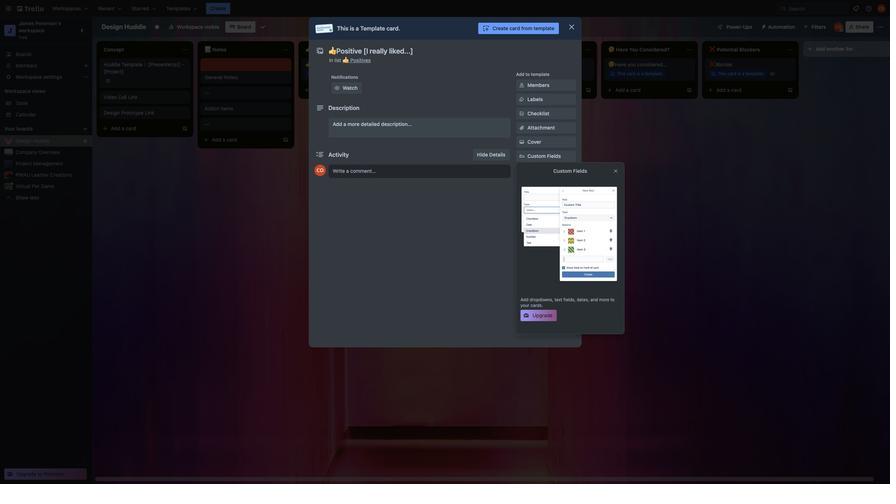 Task type: describe. For each thing, give the bounding box(es) containing it.
create from template… image for add a card button below design prototype link link
[[182, 126, 188, 132]]

overview
[[39, 149, 60, 155]]

card inside button
[[510, 25, 520, 31]]

your
[[4, 126, 15, 132]]

design huddle link
[[16, 138, 80, 145]]

::
[[144, 61, 147, 68]]

add a card button down action items link
[[200, 134, 280, 146]]

add another list button
[[803, 41, 890, 57]]

1 horizontal spatial fields
[[573, 168, 587, 174]]

design for design huddle link
[[16, 138, 32, 144]]

design prototype link
[[104, 110, 154, 116]]

template. for ❌blocker
[[746, 71, 765, 76]]

pwau leather creations
[[16, 172, 72, 178]]

0 notifications image
[[852, 4, 861, 13]]

company
[[16, 149, 37, 155]]

boards
[[16, 126, 33, 132]]

0 vertical spatial share button
[[846, 21, 874, 33]]

workspace visible button
[[164, 21, 224, 33]]

pet
[[32, 183, 39, 189]]

add power-ups
[[528, 196, 564, 202]]

action items
[[205, 106, 233, 112]]

add a more detailed description… link
[[329, 118, 511, 138]]

primary element
[[0, 0, 890, 17]]

project management link
[[16, 160, 88, 167]]

link for design prototype link
[[145, 110, 154, 116]]

this card is a template. for 👍positive [i really liked...]
[[314, 71, 361, 76]]

a down design prototype link
[[122, 125, 124, 132]]

james
[[18, 20, 34, 26]]

board link
[[225, 21, 255, 33]]

your
[[521, 303, 530, 308]]

a down you
[[626, 87, 629, 93]]

boards link
[[0, 49, 92, 60]]

👍 positives link
[[343, 57, 371, 63]]

customize views image
[[259, 23, 266, 31]]

and
[[591, 297, 598, 303]]

add button
[[528, 225, 554, 231]]

a up the labels link
[[540, 71, 543, 76]]

is for ❌blocker
[[738, 71, 741, 76]]

activity
[[329, 152, 349, 158]]

0 vertical spatial christina overa (christinaovera) image
[[878, 4, 886, 13]]

add inside add dropdowns, text fields, dates, and more to your cards.
[[521, 297, 529, 303]]

Board name text field
[[98, 21, 150, 33]]

from inside button
[[522, 25, 533, 31]]

sm image for members
[[518, 82, 526, 89]]

this card is a template. for ❌blocker
[[718, 71, 765, 76]]

power- inside button
[[727, 24, 743, 30]]

sm image for delete
[[518, 313, 526, 320]]

considered...
[[637, 61, 667, 68]]

add button button
[[516, 223, 576, 234]]

calendar
[[16, 112, 36, 118]]

power-ups inside button
[[727, 24, 753, 30]]

2 -- from the top
[[205, 121, 209, 127]]

virtual pet game link
[[16, 183, 88, 190]]

huddle inside board name "text box"
[[124, 23, 146, 31]]

another
[[827, 46, 845, 52]]

workspace views
[[4, 88, 46, 94]]

add a card for add a card button below action items link
[[212, 137, 237, 143]]

a up labels
[[525, 87, 528, 93]]

huddle template :: [presenter(s)] - [project]
[[104, 61, 184, 75]]

custom fields inside button
[[528, 153, 561, 159]]

a down ❌blocker
[[727, 87, 730, 93]]

details
[[489, 152, 506, 158]]

virtual
[[16, 183, 31, 189]]

upgrade for upgrade to premium
[[16, 472, 36, 478]]

show
[[16, 195, 29, 201]]

1 vertical spatial christina overa (christinaovera) image
[[314, 165, 326, 176]]

1 vertical spatial custom fields
[[554, 168, 587, 174]]

this for ❌blocker
[[718, 71, 726, 76]]

1 horizontal spatial members link
[[516, 80, 576, 91]]

attachment button
[[516, 122, 576, 134]]

link for video call link
[[128, 94, 138, 100]]

create card from template button
[[479, 23, 559, 34]]

is for 🤔have you considered...
[[637, 71, 640, 76]]

add a card button down ❌blocker link
[[705, 85, 785, 96]]

in
[[329, 57, 333, 63]]

- inside huddle template :: [presenter(s)] - [project]
[[182, 61, 184, 68]]

0 horizontal spatial huddle
[[33, 138, 49, 144]]

a up 👍 positives link
[[356, 25, 359, 32]]

free
[[18, 35, 27, 40]]

calendar link
[[16, 111, 88, 118]]

hide for hide from list
[[528, 299, 539, 305]]

management
[[33, 161, 63, 167]]

virtual pet game
[[16, 183, 54, 189]]

❌blocker
[[709, 61, 733, 68]]

workspace visible
[[177, 24, 219, 30]]

1 vertical spatial from
[[540, 299, 551, 305]]

more inside add dropdowns, text fields, dates, and more to your cards.
[[599, 297, 610, 303]]

👍positive [i really liked...]
[[306, 61, 366, 68]]

a down ❌blocker link
[[742, 71, 745, 76]]

add board image
[[82, 126, 88, 132]]

figma
[[528, 182, 542, 188]]

your boards
[[4, 126, 33, 132]]

🤔have you considered... link
[[609, 61, 691, 68]]

add a card up labels
[[515, 87, 540, 93]]

show less button
[[0, 192, 92, 204]]

video call link link
[[104, 94, 186, 101]]

description…
[[381, 121, 412, 127]]

general notes:
[[205, 74, 239, 80]]

filters button
[[801, 21, 828, 33]]

less
[[30, 195, 39, 201]]

0 horizontal spatial members link
[[0, 60, 92, 71]]

creations
[[50, 172, 72, 178]]

1 vertical spatial design huddle
[[16, 138, 49, 144]]

sm image for hide from list
[[518, 299, 526, 306]]

sm image
[[518, 139, 526, 146]]

a down "description"
[[344, 121, 346, 127]]

1 vertical spatial share
[[528, 328, 541, 334]]

upgrade to premium link
[[4, 469, 87, 481]]

attachment
[[528, 125, 555, 131]]

action
[[205, 106, 219, 112]]

create from template… image for add a card button below action items link
[[283, 137, 289, 143]]

items
[[221, 106, 233, 112]]

video call link
[[104, 94, 138, 100]]

[project]
[[104, 69, 124, 75]]

close dialog image
[[567, 23, 576, 31]]

christina overa (christinaovera) image
[[834, 22, 844, 32]]

upgrade for upgrade
[[533, 313, 553, 319]]

0 horizontal spatial more
[[348, 121, 360, 127]]

table link
[[16, 100, 88, 107]]

this for 👍positive [i really liked...]
[[314, 71, 323, 76]]

labels link
[[516, 94, 576, 105]]

is up in list 👍 positives on the left top
[[350, 25, 354, 32]]

1 horizontal spatial power-
[[538, 196, 555, 202]]

fields inside button
[[547, 153, 561, 159]]

this for 🤔have you considered...
[[617, 71, 626, 76]]

custom inside button
[[528, 153, 546, 159]]

sm image for automation
[[758, 21, 768, 31]]

0 vertical spatial template
[[360, 25, 385, 32]]

design for design prototype link link
[[104, 110, 120, 116]]

hide from list
[[528, 299, 559, 305]]

detailed
[[361, 121, 380, 127]]

1 vertical spatial share button
[[516, 325, 576, 337]]

to for template
[[526, 72, 530, 77]]

game
[[41, 183, 54, 189]]

is for 👍positive [i really liked...]
[[334, 71, 337, 76]]

show menu image
[[877, 23, 884, 31]]

1 vertical spatial list
[[335, 57, 341, 63]]

starred icon image
[[82, 138, 88, 144]]

labels
[[528, 96, 543, 102]]

delete link
[[516, 311, 576, 322]]

j
[[8, 26, 12, 34]]

🤔have
[[609, 61, 626, 68]]

create for create
[[210, 5, 226, 11]]



Task type: vqa. For each thing, say whether or not it's contained in the screenshot.
Add button "button"
yes



Task type: locate. For each thing, give the bounding box(es) containing it.
huddle up company overview
[[33, 138, 49, 144]]

🤔have you considered...
[[609, 61, 667, 68]]

is down '🤔have you considered...'
[[637, 71, 640, 76]]

0 vertical spatial template
[[534, 25, 555, 31]]

add a card down you
[[616, 87, 641, 93]]

1 vertical spatial link
[[145, 110, 154, 116]]

template
[[360, 25, 385, 32], [122, 61, 143, 68]]

1 horizontal spatial christina overa (christinaovera) image
[[878, 4, 886, 13]]

watch
[[343, 85, 358, 91]]

huddle up [project]
[[104, 61, 120, 68]]

more right and at the right
[[599, 297, 610, 303]]

this card is a template. down '🤔have you considered...'
[[617, 71, 664, 76]]

sm image inside hide from list link
[[518, 299, 526, 306]]

sm image right power-ups button
[[758, 21, 768, 31]]

👍positive [i really liked...] link
[[306, 61, 388, 68]]

hide from list link
[[516, 297, 576, 308]]

design inside board name "text box"
[[102, 23, 123, 31]]

sm image down your
[[518, 313, 526, 320]]

1 vertical spatial members link
[[516, 80, 576, 91]]

views
[[32, 88, 46, 94]]

Write a comment text field
[[329, 165, 511, 178]]

0 horizontal spatial custom
[[528, 153, 546, 159]]

close popover image
[[613, 168, 619, 174]]

ups up add button button
[[555, 196, 564, 202]]

sm image down add to template
[[518, 82, 526, 89]]

Search field
[[778, 3, 849, 14]]

0 vertical spatial upgrade
[[533, 313, 553, 319]]

is down ❌blocker link
[[738, 71, 741, 76]]

automation
[[768, 24, 795, 30], [516, 214, 540, 219]]

[i
[[331, 61, 334, 68]]

sm image for watch
[[334, 85, 341, 92]]

design huddle up company overview
[[16, 138, 49, 144]]

1 this card is a template. from the left
[[314, 71, 361, 76]]

this card is a template. down 👍positive [i really liked...]
[[314, 71, 361, 76]]

1 vertical spatial template
[[531, 72, 550, 77]]

sm image inside delete "link"
[[518, 313, 526, 320]]

1 horizontal spatial more
[[599, 297, 610, 303]]

1 horizontal spatial power-ups
[[727, 24, 753, 30]]

create card from template
[[493, 25, 555, 31]]

to inside add dropdowns, text fields, dates, and more to your cards.
[[611, 297, 615, 303]]

1 vertical spatial automation
[[516, 214, 540, 219]]

add a card for add a card button under 🤔have you considered... link
[[616, 87, 641, 93]]

workspace left visible
[[177, 24, 203, 30]]

sm image for checklist
[[518, 110, 526, 117]]

add a card down design prototype link
[[111, 125, 136, 132]]

create button
[[206, 3, 230, 14]]

1 horizontal spatial to
[[526, 72, 530, 77]]

workspace up table
[[4, 88, 31, 94]]

this card is a template. down ❌blocker link
[[718, 71, 765, 76]]

1 horizontal spatial design huddle
[[102, 23, 146, 31]]

members
[[16, 63, 37, 69], [528, 82, 550, 88]]

sm image left checklist
[[518, 110, 526, 117]]

1 vertical spatial members
[[528, 82, 550, 88]]

members link up the labels link
[[516, 80, 576, 91]]

0 horizontal spatial automation
[[516, 214, 540, 219]]

share left show menu image
[[856, 24, 869, 30]]

4 this card is a template. from the left
[[718, 71, 765, 76]]

sm image inside the labels link
[[518, 96, 526, 103]]

boards
[[16, 51, 32, 57]]

1 template. from the left
[[342, 71, 361, 76]]

sm image inside watch button
[[334, 85, 341, 92]]

share button
[[846, 21, 874, 33], [516, 325, 576, 337]]

1 vertical spatial upgrade
[[16, 472, 36, 478]]

1 vertical spatial huddle
[[104, 61, 120, 68]]

1 -- from the top
[[205, 90, 209, 96]]

company overview link
[[16, 149, 88, 156]]

automation up add button
[[516, 214, 540, 219]]

2 vertical spatial design
[[16, 138, 32, 144]]

0 horizontal spatial share button
[[516, 325, 576, 337]]

checklist link
[[516, 108, 576, 119]]

0 horizontal spatial fields
[[547, 153, 561, 159]]

create from template… image for add a card button under 🤔have you considered... link
[[687, 87, 692, 93]]

template left card.
[[360, 25, 385, 32]]

0 horizontal spatial link
[[128, 94, 138, 100]]

to
[[526, 72, 530, 77], [611, 297, 615, 303], [38, 472, 42, 478]]

template. for 👍positive [i really liked...]
[[342, 71, 361, 76]]

❌blocker link
[[709, 61, 792, 68]]

👍
[[343, 57, 349, 63]]

0 horizontal spatial power-
[[516, 171, 531, 177]]

2 horizontal spatial create from template… image
[[788, 87, 793, 93]]

automation down search image
[[768, 24, 795, 30]]

0 vertical spatial members link
[[0, 60, 92, 71]]

star or unstar board image
[[154, 24, 160, 30]]

0 vertical spatial create
[[210, 5, 226, 11]]

1 -- link from the top
[[205, 90, 287, 97]]

3 this card is a template. from the left
[[617, 71, 664, 76]]

0 horizontal spatial workspace
[[4, 88, 31, 94]]

1 horizontal spatial custom
[[554, 168, 572, 174]]

0 horizontal spatial members
[[16, 63, 37, 69]]

1 horizontal spatial template
[[360, 25, 385, 32]]

list inside button
[[846, 46, 853, 52]]

hide
[[477, 152, 488, 158], [528, 299, 539, 305]]

0 vertical spatial power-ups
[[727, 24, 753, 30]]

to inside 'link'
[[38, 472, 42, 478]]

2 vertical spatial huddle
[[33, 138, 49, 144]]

0 horizontal spatial create from template… image
[[182, 126, 188, 132]]

1 vertical spatial fields
[[573, 168, 587, 174]]

1 horizontal spatial create from template… image
[[687, 87, 692, 93]]

share
[[856, 24, 869, 30], [528, 328, 541, 334]]

custom fields down custom fields button
[[554, 168, 587, 174]]

is up labels
[[536, 71, 539, 76]]

add a card down items
[[212, 137, 237, 143]]

0 vertical spatial list
[[846, 46, 853, 52]]

2 vertical spatial ups
[[555, 196, 564, 202]]

2 vertical spatial to
[[38, 472, 42, 478]]

sm image left labels
[[518, 96, 526, 103]]

project management
[[16, 161, 63, 167]]

template. down ❌blocker link
[[746, 71, 765, 76]]

add a card for add a card button below design prototype link link
[[111, 125, 136, 132]]

list
[[846, 46, 853, 52], [335, 57, 341, 63], [552, 299, 559, 305]]

custom down custom fields button
[[554, 168, 572, 174]]

is down 👍positive [i really liked...]
[[334, 71, 337, 76]]

0 vertical spatial more
[[348, 121, 360, 127]]

2 vertical spatial list
[[552, 299, 559, 305]]

workspace for workspace visible
[[177, 24, 203, 30]]

huddle template :: [presenter(s)] - [project] link
[[104, 61, 186, 75]]

4 template. from the left
[[746, 71, 765, 76]]

upgrade left premium
[[16, 472, 36, 478]]

add a card down notifications
[[313, 87, 338, 93]]

0 horizontal spatial share
[[528, 328, 541, 334]]

0 vertical spatial from
[[522, 25, 533, 31]]

1 vertical spatial design
[[104, 110, 120, 116]]

0 horizontal spatial upgrade
[[16, 472, 36, 478]]

add a card button
[[301, 85, 381, 96], [503, 85, 583, 96], [604, 85, 684, 96], [705, 85, 785, 96], [100, 123, 179, 134], [200, 134, 280, 146]]

this card is a template.
[[314, 71, 361, 76], [516, 71, 563, 76], [617, 71, 664, 76], [718, 71, 765, 76]]

sm image inside the automation button
[[758, 21, 768, 31]]

upgrade image image
[[521, 180, 620, 289]]

this
[[337, 25, 349, 32], [314, 71, 323, 76], [516, 71, 525, 76], [617, 71, 626, 76], [718, 71, 726, 76]]

-- link down action items link
[[205, 121, 287, 128]]

your boards with 5 items element
[[4, 125, 72, 133]]

share down delete
[[528, 328, 541, 334]]

huddle
[[124, 23, 146, 31], [104, 61, 120, 68], [33, 138, 49, 144]]

workspace inside button
[[177, 24, 203, 30]]

a down really
[[339, 71, 341, 76]]

upgrade inside button
[[533, 313, 553, 319]]

1 horizontal spatial huddle
[[104, 61, 120, 68]]

1 horizontal spatial create
[[493, 25, 508, 31]]

christina overa (christinaovera) image
[[878, 4, 886, 13], [314, 165, 326, 176]]

add a card
[[313, 87, 338, 93], [515, 87, 540, 93], [616, 87, 641, 93], [717, 87, 742, 93], [111, 125, 136, 132], [212, 137, 237, 143]]

create from template… image
[[586, 87, 591, 93], [788, 87, 793, 93], [182, 126, 188, 132]]

1 horizontal spatial from
[[540, 299, 551, 305]]

add a card button down notifications
[[301, 85, 381, 96]]

template. down 👍positive [i really liked...] link in the left top of the page
[[342, 71, 361, 76]]

create from template… image for add a card button under ❌blocker link
[[788, 87, 793, 93]]

1 horizontal spatial link
[[145, 110, 154, 116]]

custom fields button
[[516, 153, 576, 160]]

cover
[[528, 139, 541, 145]]

a down items
[[223, 137, 225, 143]]

0 vertical spatial --
[[205, 90, 209, 96]]

0 vertical spatial design
[[102, 23, 123, 31]]

template.
[[342, 71, 361, 76], [544, 71, 563, 76], [645, 71, 664, 76], [746, 71, 765, 76]]

template left close dialog icon
[[534, 25, 555, 31]]

0 vertical spatial workspace
[[177, 24, 203, 30]]

a left watch button
[[323, 87, 326, 93]]

text
[[555, 297, 562, 303]]

template inside button
[[534, 25, 555, 31]]

james peterson's workspace link
[[18, 20, 62, 33]]

1 vertical spatial power-
[[516, 171, 531, 177]]

power-ups button
[[712, 21, 757, 33]]

link down video call link link
[[145, 110, 154, 116]]

create from template… image for add a card button over labels
[[586, 87, 591, 93]]

0 horizontal spatial create from template… image
[[283, 137, 289, 143]]

huddle left star or unstar board 'icon'
[[124, 23, 146, 31]]

hide details link
[[473, 149, 510, 161]]

sm image
[[758, 21, 768, 31], [518, 82, 526, 89], [334, 85, 341, 92], [518, 96, 526, 103], [518, 110, 526, 117], [518, 299, 526, 306], [518, 313, 526, 320]]

company overview
[[16, 149, 60, 155]]

hide details
[[477, 152, 506, 158]]

to for premium
[[38, 472, 42, 478]]

board
[[237, 24, 251, 30]]

add a card button down design prototype link link
[[100, 123, 179, 134]]

upgrade inside 'link'
[[16, 472, 36, 478]]

sm image inside checklist link
[[518, 110, 526, 117]]

j link
[[4, 25, 16, 36]]

sm image for labels
[[518, 96, 526, 103]]

huddle inside huddle template :: [presenter(s)] - [project]
[[104, 61, 120, 68]]

add a card button up labels
[[503, 85, 583, 96]]

workspace for workspace views
[[4, 88, 31, 94]]

automation inside button
[[768, 24, 795, 30]]

add power-ups link
[[516, 193, 576, 205]]

create for create card from template
[[493, 25, 508, 31]]

this card is a template. for 🤔have you considered...
[[617, 71, 664, 76]]

prototype
[[121, 110, 144, 116]]

0 horizontal spatial to
[[38, 472, 42, 478]]

0 vertical spatial to
[[526, 72, 530, 77]]

1 horizontal spatial hide
[[528, 299, 539, 305]]

2 horizontal spatial huddle
[[124, 23, 146, 31]]

you
[[628, 61, 636, 68]]

0 horizontal spatial power-ups
[[516, 171, 539, 177]]

1 vertical spatial ups
[[531, 171, 539, 177]]

-- up action
[[205, 90, 209, 96]]

1 vertical spatial create from template… image
[[283, 137, 289, 143]]

search image
[[781, 6, 787, 11]]

link
[[128, 94, 138, 100], [145, 110, 154, 116]]

add inside button
[[528, 225, 537, 231]]

👍positive
[[306, 61, 330, 68]]

[presenter(s)]
[[148, 61, 180, 68]]

None text field
[[325, 45, 560, 58]]

1 vertical spatial create
[[493, 25, 508, 31]]

1 horizontal spatial share button
[[846, 21, 874, 33]]

this is a template card.
[[337, 25, 400, 32]]

2 this card is a template. from the left
[[516, 71, 563, 76]]

0 horizontal spatial hide
[[477, 152, 488, 158]]

fields,
[[564, 297, 576, 303]]

1 vertical spatial more
[[599, 297, 610, 303]]

pwau
[[16, 172, 30, 178]]

0 horizontal spatial from
[[522, 25, 533, 31]]

more left detailed on the top left
[[348, 121, 360, 127]]

share button down delete "link"
[[516, 325, 576, 337]]

visible
[[204, 24, 219, 30]]

members down boards
[[16, 63, 37, 69]]

hide for hide details
[[477, 152, 488, 158]]

custom fields
[[528, 153, 561, 159], [554, 168, 587, 174]]

template left the ::
[[122, 61, 143, 68]]

0 vertical spatial ups
[[743, 24, 753, 30]]

create
[[210, 5, 226, 11], [493, 25, 508, 31]]

to left premium
[[38, 472, 42, 478]]

0 vertical spatial members
[[16, 63, 37, 69]]

1 vertical spatial template
[[122, 61, 143, 68]]

members down add to template
[[528, 82, 550, 88]]

template up labels
[[531, 72, 550, 77]]

2 horizontal spatial to
[[611, 297, 615, 303]]

leather
[[31, 172, 49, 178]]

add a card button down 🤔have you considered... link
[[604, 85, 684, 96]]

custom
[[528, 153, 546, 159], [554, 168, 572, 174]]

0 horizontal spatial create
[[210, 5, 226, 11]]

0 vertical spatial power-
[[727, 24, 743, 30]]

-- down action
[[205, 121, 209, 127]]

really
[[336, 61, 348, 68]]

upgrade down cards.
[[533, 313, 553, 319]]

3 template. from the left
[[645, 71, 664, 76]]

table
[[16, 100, 28, 106]]

1 horizontal spatial list
[[552, 299, 559, 305]]

1 horizontal spatial automation
[[768, 24, 795, 30]]

a down '🤔have you considered...'
[[641, 71, 644, 76]]

0 vertical spatial share
[[856, 24, 869, 30]]

this card is a template. up labels
[[516, 71, 563, 76]]

1 vertical spatial to
[[611, 297, 615, 303]]

list for add another list
[[846, 46, 853, 52]]

template inside huddle template :: [presenter(s)] - [project]
[[122, 61, 143, 68]]

-- link down general notes: link
[[205, 90, 287, 97]]

1 horizontal spatial upgrade
[[533, 313, 553, 319]]

0 vertical spatial hide
[[477, 152, 488, 158]]

power-
[[727, 24, 743, 30], [516, 171, 531, 177], [538, 196, 555, 202]]

1 horizontal spatial create from template… image
[[586, 87, 591, 93]]

1 vertical spatial custom
[[554, 168, 572, 174]]

convert this template back to a normal card. image
[[566, 282, 573, 289]]

custom down cover
[[528, 153, 546, 159]]

design prototype link link
[[104, 109, 186, 117]]

dropdowns,
[[530, 297, 554, 303]]

add a card for add a card button under notifications
[[313, 87, 338, 93]]

0 horizontal spatial template
[[122, 61, 143, 68]]

design huddle left star or unstar board 'icon'
[[102, 23, 146, 31]]

ups inside button
[[743, 24, 753, 30]]

add a more detailed description…
[[333, 121, 412, 127]]

sm image left watch
[[334, 85, 341, 92]]

0 horizontal spatial christina overa (christinaovera) image
[[314, 165, 326, 176]]

button
[[538, 225, 554, 231]]

1 horizontal spatial ups
[[555, 196, 564, 202]]

template. for 🤔have you considered...
[[645, 71, 664, 76]]

1 vertical spatial hide
[[528, 299, 539, 305]]

add a card down ❌blocker
[[717, 87, 742, 93]]

1 horizontal spatial members
[[528, 82, 550, 88]]

call
[[118, 94, 127, 100]]

a
[[356, 25, 359, 32], [339, 71, 341, 76], [540, 71, 543, 76], [641, 71, 644, 76], [742, 71, 745, 76], [323, 87, 326, 93], [525, 87, 528, 93], [626, 87, 629, 93], [727, 87, 730, 93], [344, 121, 346, 127], [122, 125, 124, 132], [223, 137, 225, 143]]

ups up figma
[[531, 171, 539, 177]]

1 vertical spatial workspace
[[4, 88, 31, 94]]

cards.
[[531, 303, 543, 308]]

to right and at the right
[[611, 297, 615, 303]]

1 vertical spatial -- link
[[205, 121, 287, 128]]

share button down 0 notifications icon
[[846, 21, 874, 33]]

template. up the labels link
[[544, 71, 563, 76]]

0 vertical spatial fields
[[547, 153, 561, 159]]

add a card for add a card button under ❌blocker link
[[717, 87, 742, 93]]

positives
[[350, 57, 371, 63]]

create from template… image
[[687, 87, 692, 93], [283, 137, 289, 143]]

sm image left cards.
[[518, 299, 526, 306]]

0 horizontal spatial ups
[[531, 171, 539, 177]]

design huddle inside board name "text box"
[[102, 23, 146, 31]]

to up labels
[[526, 72, 530, 77]]

2 -- link from the top
[[205, 121, 287, 128]]

link right call
[[128, 94, 138, 100]]

automation button
[[758, 21, 800, 33]]

0 vertical spatial custom fields
[[528, 153, 561, 159]]

pwau leather creations link
[[16, 172, 88, 179]]

template. down considered... in the top right of the page
[[645, 71, 664, 76]]

1 vertical spatial power-ups
[[516, 171, 539, 177]]

custom fields down cover link
[[528, 153, 561, 159]]

2 template. from the left
[[544, 71, 563, 76]]

ups left the automation button
[[743, 24, 753, 30]]

list for hide from list
[[552, 299, 559, 305]]

2 horizontal spatial list
[[846, 46, 853, 52]]

members link down boards
[[0, 60, 92, 71]]

open information menu image
[[865, 5, 873, 12]]

add dropdowns, text fields, dates, and more to your cards.
[[521, 297, 615, 308]]

create inside primary element
[[210, 5, 226, 11]]

-- link
[[205, 90, 287, 97], [205, 121, 287, 128]]



